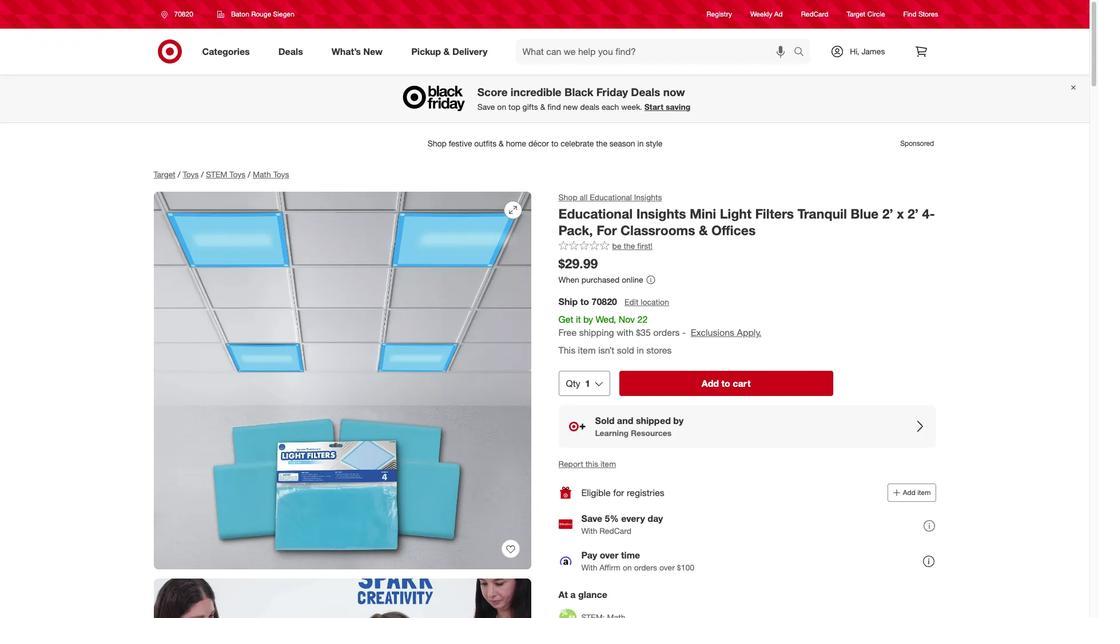 Task type: locate. For each thing, give the bounding box(es) containing it.
to
[[581, 296, 589, 307], [722, 377, 731, 389]]

1 horizontal spatial target
[[847, 10, 866, 19]]

with
[[582, 526, 598, 536], [582, 562, 598, 572]]

the
[[624, 241, 635, 251]]

location
[[641, 297, 670, 307]]

orders inside pay over time with affirm on orders over $100
[[634, 562, 658, 572]]

1 horizontal spatial item
[[601, 459, 616, 468]]

advertisement region
[[144, 130, 946, 157]]

0 vertical spatial orders
[[654, 327, 680, 338]]

0 vertical spatial add
[[702, 377, 719, 389]]

target / toys / stem toys / math toys
[[154, 169, 289, 179]]

0 horizontal spatial save
[[478, 102, 495, 112]]

1 vertical spatial educational
[[559, 205, 633, 221]]

1 horizontal spatial 2'
[[908, 205, 919, 221]]

0 horizontal spatial 70820
[[174, 10, 193, 18]]

3 / from the left
[[248, 169, 251, 179]]

0 horizontal spatial by
[[584, 314, 593, 325]]

1 with from the top
[[582, 526, 598, 536]]

target circle link
[[847, 9, 886, 19]]

to left the cart
[[722, 377, 731, 389]]

2 with from the top
[[582, 562, 598, 572]]

0 vertical spatial save
[[478, 102, 495, 112]]

1 horizontal spatial by
[[674, 415, 684, 426]]

0 vertical spatial deals
[[279, 46, 303, 57]]

/
[[178, 169, 181, 179], [201, 169, 204, 179], [248, 169, 251, 179]]

1 vertical spatial by
[[674, 415, 684, 426]]

edit
[[625, 297, 639, 307]]

on left top at the top left
[[497, 102, 507, 112]]

1 vertical spatial &
[[541, 102, 546, 112]]

over up affirm
[[600, 549, 619, 561]]

over left $100
[[660, 562, 675, 572]]

70820
[[174, 10, 193, 18], [592, 296, 617, 307]]

item
[[578, 344, 596, 356], [601, 459, 616, 468], [918, 488, 931, 497]]

1 vertical spatial over
[[660, 562, 675, 572]]

save
[[478, 102, 495, 112], [582, 513, 603, 524]]

toys
[[183, 169, 199, 179], [230, 169, 246, 179], [273, 169, 289, 179]]

toys right math at the top of the page
[[273, 169, 289, 179]]

when purchased online
[[559, 275, 644, 285]]

1 horizontal spatial &
[[541, 102, 546, 112]]

0 vertical spatial to
[[581, 296, 589, 307]]

orders left -
[[654, 327, 680, 338]]

1 horizontal spatial deals
[[631, 86, 661, 99]]

stores
[[647, 344, 672, 356]]

by right it
[[584, 314, 593, 325]]

0 horizontal spatial /
[[178, 169, 181, 179]]

with up pay
[[582, 526, 598, 536]]

score
[[478, 86, 508, 99]]

0 horizontal spatial toys
[[183, 169, 199, 179]]

1 2' from the left
[[883, 205, 894, 221]]

deals down siegen
[[279, 46, 303, 57]]

/ right toys link
[[201, 169, 204, 179]]

by right the shipped
[[674, 415, 684, 426]]

deals up start
[[631, 86, 661, 99]]

0 vertical spatial with
[[582, 526, 598, 536]]

affirm
[[600, 562, 621, 572]]

baton rouge siegen
[[231, 10, 295, 18]]

$29.99
[[559, 255, 598, 272]]

online
[[622, 275, 644, 285]]

1 vertical spatial add
[[903, 488, 916, 497]]

save inside save 5% every day with redcard
[[582, 513, 603, 524]]

save left 5%
[[582, 513, 603, 524]]

0 horizontal spatial target
[[154, 169, 176, 179]]

first!
[[638, 241, 653, 251]]

2 horizontal spatial toys
[[273, 169, 289, 179]]

2 vertical spatial item
[[918, 488, 931, 497]]

weekly ad
[[751, 10, 783, 19]]

1 horizontal spatial toys
[[230, 169, 246, 179]]

0 vertical spatial 70820
[[174, 10, 193, 18]]

x
[[897, 205, 905, 221]]

target left toys link
[[154, 169, 176, 179]]

target for target circle
[[847, 10, 866, 19]]

1 horizontal spatial to
[[722, 377, 731, 389]]

1 vertical spatial 70820
[[592, 296, 617, 307]]

save inside score incredible black friday deals now save on top gifts & find new deals each week. start saving
[[478, 102, 495, 112]]

1 horizontal spatial /
[[201, 169, 204, 179]]

0 vertical spatial on
[[497, 102, 507, 112]]

pickup
[[412, 46, 441, 57]]

redcard
[[802, 10, 829, 19], [600, 526, 632, 536]]

0 horizontal spatial add
[[702, 377, 719, 389]]

2'
[[883, 205, 894, 221], [908, 205, 919, 221]]

with down pay
[[582, 562, 598, 572]]

2 horizontal spatial item
[[918, 488, 931, 497]]

0 horizontal spatial on
[[497, 102, 507, 112]]

deals
[[279, 46, 303, 57], [631, 86, 661, 99]]

baton rouge siegen button
[[210, 4, 302, 25]]

0 horizontal spatial &
[[444, 46, 450, 57]]

0 vertical spatial by
[[584, 314, 593, 325]]

1 vertical spatial to
[[722, 377, 731, 389]]

0 horizontal spatial over
[[600, 549, 619, 561]]

1 horizontal spatial redcard
[[802, 10, 829, 19]]

black
[[565, 86, 594, 99]]

target for target / toys / stem toys / math toys
[[154, 169, 176, 179]]

70820 button
[[154, 4, 205, 25]]

1 horizontal spatial over
[[660, 562, 675, 572]]

target link
[[154, 169, 176, 179]]

qty
[[566, 377, 581, 389]]

1 / from the left
[[178, 169, 181, 179]]

1 vertical spatial orders
[[634, 562, 658, 572]]

to inside the add to cart button
[[722, 377, 731, 389]]

70820 left baton
[[174, 10, 193, 18]]

find
[[904, 10, 917, 19]]

item inside fulfillment 'region'
[[578, 344, 596, 356]]

each
[[602, 102, 619, 112]]

& right pickup
[[444, 46, 450, 57]]

be
[[613, 241, 622, 251]]

at
[[559, 589, 568, 600]]

with inside pay over time with affirm on orders over $100
[[582, 562, 598, 572]]

add for add to cart
[[702, 377, 719, 389]]

shipping
[[579, 327, 614, 338]]

2 2' from the left
[[908, 205, 919, 221]]

add item button
[[888, 484, 936, 502]]

for
[[614, 487, 625, 498]]

1 vertical spatial target
[[154, 169, 176, 179]]

redcard right ad
[[802, 10, 829, 19]]

0 vertical spatial target
[[847, 10, 866, 19]]

siegen
[[273, 10, 295, 18]]

1 horizontal spatial save
[[582, 513, 603, 524]]

to for cart
[[722, 377, 731, 389]]

on down time on the right of the page
[[623, 562, 632, 572]]

add inside fulfillment 'region'
[[702, 377, 719, 389]]

deals inside score incredible black friday deals now save on top gifts & find new deals each week. start saving
[[631, 86, 661, 99]]

0 horizontal spatial redcard
[[600, 526, 632, 536]]

$100
[[677, 562, 695, 572]]

glance
[[578, 589, 608, 600]]

0 horizontal spatial 2'
[[883, 205, 894, 221]]

1 vertical spatial item
[[601, 459, 616, 468]]

weekly
[[751, 10, 773, 19]]

toys right stem
[[230, 169, 246, 179]]

math toys link
[[253, 169, 289, 179]]

1 vertical spatial on
[[623, 562, 632, 572]]

shipped
[[636, 415, 671, 426]]

to for 70820
[[581, 296, 589, 307]]

2 vertical spatial &
[[699, 222, 708, 238]]

22
[[638, 314, 648, 325]]

/ left toys link
[[178, 169, 181, 179]]

sold and shipped by learning resources
[[595, 415, 684, 437]]

1 toys from the left
[[183, 169, 199, 179]]

friday
[[597, 86, 628, 99]]

to right ship in the right top of the page
[[581, 296, 589, 307]]

2' left the "x" on the right top of page
[[883, 205, 894, 221]]

target
[[847, 10, 866, 19], [154, 169, 176, 179]]

report this item
[[559, 459, 616, 468]]

report this item button
[[559, 458, 616, 470]]

categories
[[202, 46, 250, 57]]

delivery
[[453, 46, 488, 57]]

& down mini at the top right
[[699, 222, 708, 238]]

offices
[[712, 222, 756, 238]]

add to cart
[[702, 377, 751, 389]]

pay
[[582, 549, 598, 561]]

0 vertical spatial over
[[600, 549, 619, 561]]

1 vertical spatial deals
[[631, 86, 661, 99]]

redcard down 5%
[[600, 526, 632, 536]]

day
[[648, 513, 663, 524]]

2' right the "x" on the right top of page
[[908, 205, 919, 221]]

0 vertical spatial &
[[444, 46, 450, 57]]

cart
[[733, 377, 751, 389]]

item for add
[[918, 488, 931, 497]]

1 horizontal spatial on
[[623, 562, 632, 572]]

educational insights mini light filters tranquil blue 2' x 2' 4-pack, for classrooms & offices, 1 of 7 image
[[154, 192, 531, 569]]

1 horizontal spatial 70820
[[592, 296, 617, 307]]

get
[[559, 314, 574, 325]]

find stores link
[[904, 9, 939, 19]]

on inside score incredible black friday deals now save on top gifts & find new deals each week. start saving
[[497, 102, 507, 112]]

2 horizontal spatial /
[[248, 169, 251, 179]]

what's new
[[332, 46, 383, 57]]

toys left stem
[[183, 169, 199, 179]]

2 horizontal spatial &
[[699, 222, 708, 238]]

0 horizontal spatial item
[[578, 344, 596, 356]]

orders down time on the right of the page
[[634, 562, 658, 572]]

1 vertical spatial with
[[582, 562, 598, 572]]

1 vertical spatial save
[[582, 513, 603, 524]]

resources
[[631, 428, 672, 437]]

shop
[[559, 192, 578, 202]]

save down the score
[[478, 102, 495, 112]]

3 toys from the left
[[273, 169, 289, 179]]

educational up for
[[559, 205, 633, 221]]

insights
[[634, 192, 662, 202], [637, 205, 686, 221]]

0 vertical spatial educational
[[590, 192, 632, 202]]

target left circle
[[847, 10, 866, 19]]

0 horizontal spatial to
[[581, 296, 589, 307]]

70820 up wed,
[[592, 296, 617, 307]]

1 horizontal spatial add
[[903, 488, 916, 497]]

toys link
[[183, 169, 199, 179]]

& left find
[[541, 102, 546, 112]]

1 vertical spatial insights
[[637, 205, 686, 221]]

0 vertical spatial redcard
[[802, 10, 829, 19]]

0 vertical spatial item
[[578, 344, 596, 356]]

image gallery element
[[154, 192, 531, 618]]

item for this
[[578, 344, 596, 356]]

/ left math at the top of the page
[[248, 169, 251, 179]]

educational right all at the top right
[[590, 192, 632, 202]]

1 vertical spatial redcard
[[600, 526, 632, 536]]



Task type: vqa. For each thing, say whether or not it's contained in the screenshot.
On inside the Pay over time With Affirm on orders over $100
yes



Task type: describe. For each thing, give the bounding box(es) containing it.
registry link
[[707, 9, 732, 19]]

light
[[720, 205, 752, 221]]

with inside save 5% every day with redcard
[[582, 526, 598, 536]]

add item
[[903, 488, 931, 497]]

new
[[563, 102, 578, 112]]

pay over time with affirm on orders over $100
[[582, 549, 695, 572]]

2 toys from the left
[[230, 169, 246, 179]]

pickup & delivery link
[[402, 39, 502, 64]]

4-
[[923, 205, 935, 221]]

a
[[571, 589, 576, 600]]

rouge
[[251, 10, 271, 18]]

0 vertical spatial insights
[[634, 192, 662, 202]]

what's
[[332, 46, 361, 57]]

redcard inside save 5% every day with redcard
[[600, 526, 632, 536]]

by inside 'sold and shipped by learning resources'
[[674, 415, 684, 426]]

stem toys link
[[206, 169, 246, 179]]

when
[[559, 275, 580, 285]]

incredible
[[511, 86, 562, 99]]

by inside the get it by wed, nov 22 free shipping with $35 orders - exclusions apply.
[[584, 314, 593, 325]]

$35
[[636, 327, 651, 338]]

0 horizontal spatial deals
[[279, 46, 303, 57]]

gifts
[[523, 102, 538, 112]]

pack,
[[559, 222, 593, 238]]

target circle
[[847, 10, 886, 19]]

add to cart button
[[620, 371, 833, 396]]

this
[[559, 344, 576, 356]]

registry
[[707, 10, 732, 19]]

filters
[[756, 205, 794, 221]]

add for add item
[[903, 488, 916, 497]]

all
[[580, 192, 588, 202]]

nov
[[619, 314, 635, 325]]

fulfillment region
[[559, 295, 936, 448]]

stem
[[206, 169, 227, 179]]

wed,
[[596, 314, 616, 325]]

& inside pickup & delivery 'link'
[[444, 46, 450, 57]]

deals link
[[269, 39, 317, 64]]

& inside the "shop all educational insights educational insights mini light filters tranquil blue 2' x 2' 4- pack, for classrooms & offices"
[[699, 222, 708, 238]]

in
[[637, 344, 644, 356]]

circle
[[868, 10, 886, 19]]

on inside pay over time with affirm on orders over $100
[[623, 562, 632, 572]]

score incredible black friday deals now save on top gifts & find new deals each week. start saving
[[478, 86, 691, 112]]

mini
[[690, 205, 717, 221]]

sold
[[617, 344, 635, 356]]

& inside score incredible black friday deals now save on top gifts & find new deals each week. start saving
[[541, 102, 546, 112]]

be the first! link
[[559, 241, 653, 252]]

search
[[789, 47, 817, 58]]

shop all educational insights educational insights mini light filters tranquil blue 2' x 2' 4- pack, for classrooms & offices
[[559, 192, 935, 238]]

isn't
[[599, 344, 615, 356]]

with
[[617, 327, 634, 338]]

What can we help you find? suggestions appear below search field
[[516, 39, 797, 64]]

time
[[621, 549, 641, 561]]

pickup & delivery
[[412, 46, 488, 57]]

save 5% every day with redcard
[[582, 513, 663, 536]]

2 / from the left
[[201, 169, 204, 179]]

be the first!
[[613, 241, 653, 251]]

it
[[576, 314, 581, 325]]

-
[[683, 327, 686, 338]]

ad
[[775, 10, 783, 19]]

weekly ad link
[[751, 9, 783, 19]]

eligible for registries
[[582, 487, 665, 498]]

free
[[559, 327, 577, 338]]

find stores
[[904, 10, 939, 19]]

for
[[597, 222, 617, 238]]

eligible
[[582, 487, 611, 498]]

qty 1
[[566, 377, 590, 389]]

1
[[585, 377, 590, 389]]

70820 inside fulfillment 'region'
[[592, 296, 617, 307]]

classrooms
[[621, 222, 696, 238]]

5%
[[605, 513, 619, 524]]

new
[[364, 46, 383, 57]]

blue
[[851, 205, 879, 221]]

stores
[[919, 10, 939, 19]]

this
[[586, 459, 599, 468]]

purchased
[[582, 275, 620, 285]]

every
[[622, 513, 645, 524]]

hi, james
[[851, 46, 886, 56]]

ship
[[559, 296, 578, 307]]

baton
[[231, 10, 249, 18]]

apply.
[[737, 327, 762, 338]]

orders inside the get it by wed, nov 22 free shipping with $35 orders - exclusions apply.
[[654, 327, 680, 338]]

learning
[[595, 428, 629, 437]]

sold
[[595, 415, 615, 426]]

this item isn't sold in stores
[[559, 344, 672, 356]]

redcard link
[[802, 9, 829, 19]]

top
[[509, 102, 521, 112]]

categories link
[[193, 39, 264, 64]]

james
[[862, 46, 886, 56]]

70820 inside 'dropdown button'
[[174, 10, 193, 18]]

saving
[[666, 102, 691, 112]]

edit location
[[625, 297, 670, 307]]

hi,
[[851, 46, 860, 56]]

week.
[[622, 102, 643, 112]]



